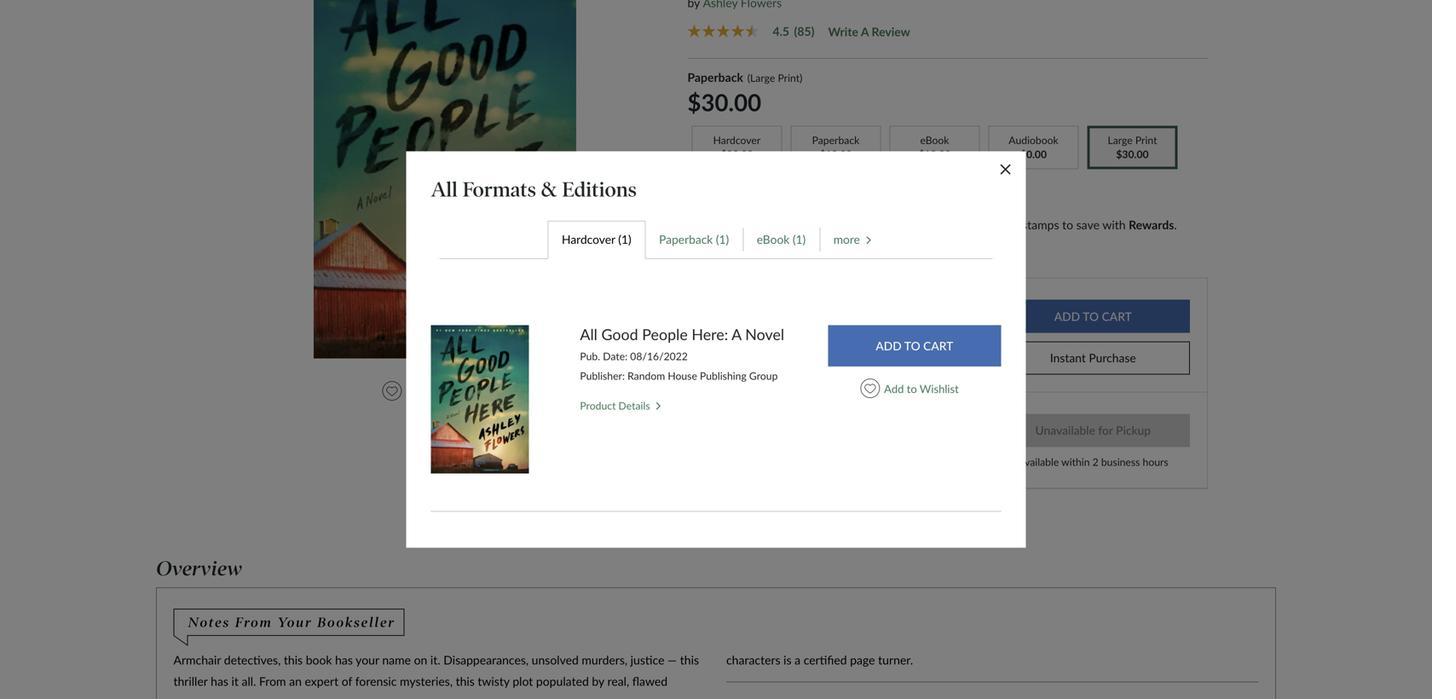 Task type: vqa. For each thing, say whether or not it's contained in the screenshot.
the rightmost 'by'
yes



Task type: locate. For each thing, give the bounding box(es) containing it.
2 horizontal spatial (1)
[[793, 232, 806, 247]]

0 horizontal spatial hardcover
[[562, 232, 616, 247]]

1 horizontal spatial add
[[885, 382, 904, 396]]

hardcover
[[714, 134, 761, 146], [562, 232, 616, 247]]

hardcover down 'editions'
[[562, 232, 616, 247]]

0 vertical spatial ebook
[[921, 134, 950, 146]]

ebook inside all formats & editions dialog
[[757, 232, 790, 247]]

plot
[[513, 674, 533, 689]]

1 horizontal spatial all
[[580, 325, 598, 344]]

thriller
[[174, 674, 208, 689]]

0 vertical spatial shipping
[[799, 318, 844, 333]]

1 horizontal spatial wishlist
[[920, 382, 959, 396]]

collect
[[985, 217, 1020, 232]]

hardcover $23.99
[[714, 134, 761, 160]]

ebook (1)
[[757, 232, 806, 247]]

all good people here: a novel image
[[314, 0, 576, 358], [431, 325, 529, 474]]

justice
[[631, 653, 665, 667]]

10 left =
[[688, 236, 702, 250]]

book
[[306, 653, 332, 667]]

good
[[602, 325, 639, 344]]

add to wishlist link inside all formats & editions dialog
[[829, 375, 1002, 403]]

0 vertical spatial 10
[[688, 236, 702, 250]]

(1) for ebook (1)
[[793, 232, 806, 247]]

(1) down premium
[[716, 232, 729, 247]]

editions
[[562, 177, 637, 202]]

choose expedited shipping at checkout for delivery by
[[732, 342, 964, 368]]

1 vertical spatial 10
[[841, 356, 853, 368]]

stamps
[[1023, 217, 1060, 232], [705, 236, 742, 250]]

get
[[822, 217, 838, 232]]

1 vertical spatial for
[[913, 342, 926, 354]]

random
[[628, 370, 666, 382]]

tab list inside all formats & editions dialog
[[440, 220, 993, 259]]

0 horizontal spatial by
[[592, 674, 605, 689]]

a
[[732, 325, 742, 344]]

(1)
[[619, 232, 632, 247], [716, 232, 729, 247], [793, 232, 806, 247]]

1 horizontal spatial by
[[732, 356, 743, 368]]

ebook down members
[[757, 232, 790, 247]]

1 horizontal spatial hardcover
[[714, 134, 761, 146]]

for
[[755, 318, 770, 333], [913, 342, 926, 354]]

1 horizontal spatial ebook
[[921, 134, 950, 146]]

paperback (1) link
[[646, 220, 743, 259]]

1 horizontal spatial an
[[842, 217, 854, 232]]

0 vertical spatial by
[[732, 356, 743, 368]]

1 horizontal spatial a
[[861, 24, 869, 39]]

paperback up $18.00
[[812, 134, 860, 146]]

it.
[[431, 653, 441, 667]]

instant purchase
[[1051, 351, 1137, 365]]

this left book
[[284, 653, 303, 667]]

1 vertical spatial paperback
[[812, 134, 860, 146]]

murders,
[[582, 653, 628, 667]]

1 horizontal spatial add to wishlist
[[885, 382, 959, 396]]

2 (1) from the left
[[716, 232, 729, 247]]

all for all good people here: a novel
[[580, 325, 598, 344]]

1 (1) from the left
[[619, 232, 632, 247]]

1 vertical spatial ebook
[[757, 232, 790, 247]]

for left "free"
[[755, 318, 770, 333]]

additional
[[857, 217, 909, 232]]

all up pub.
[[580, 325, 598, 344]]

an right 'get'
[[842, 217, 854, 232]]

add to wishlist link
[[829, 375, 1002, 403], [382, 382, 498, 401]]

0 horizontal spatial a
[[795, 653, 801, 667]]

(1) down members
[[793, 232, 806, 247]]

characters
[[727, 653, 781, 667]]

more inside all formats & editions dialog
[[834, 232, 861, 247]]

0 vertical spatial hardcover
[[714, 134, 761, 146]]

0 horizontal spatial to
[[435, 384, 446, 398]]

armchair detectives, this book has your name on it. disappearances, unsolved murders, justice — this thriller has it all. from an expert of forensic mysteries, this twisty plot populated by real, flawed characters is a certified page turner.
[[174, 653, 914, 689]]

=
[[745, 236, 752, 250]]

this left twisty
[[456, 674, 475, 689]]

1 vertical spatial a
[[795, 653, 801, 667]]

and collect stamps to save with rewards . 10 stamps = $5 reward
[[688, 217, 1178, 250]]

audiobook $0.00
[[1009, 134, 1059, 160]]

disappearances,
[[444, 653, 529, 667]]

wednesday,
[[746, 356, 801, 368]]

0 horizontal spatial (1)
[[619, 232, 632, 247]]

tab list containing hardcover (1)
[[440, 220, 993, 259]]

product details link
[[580, 400, 660, 412]]

has left 'it'
[[211, 674, 229, 689]]

has
[[335, 653, 353, 667], [211, 674, 229, 689]]

from right all.
[[259, 674, 286, 689]]

to for leftmost the add to wishlist link
[[435, 384, 446, 398]]

all good people here: a novel link
[[580, 325, 785, 344]]

learn more link
[[814, 234, 873, 253]]

2 horizontal spatial to
[[1063, 217, 1074, 232]]

1 horizontal spatial this
[[456, 674, 475, 689]]

ebook inside ebook $12.99
[[921, 134, 950, 146]]

notes
[[188, 614, 230, 631]]

by
[[732, 356, 743, 368], [592, 674, 605, 689]]

0 vertical spatial all
[[431, 177, 458, 202]]

january
[[803, 356, 839, 368]]

armchair
[[174, 653, 221, 667]]

hardcover inside all formats & editions dialog
[[562, 232, 616, 247]]

qualifies
[[706, 318, 752, 333]]

wishlist for leftmost the add to wishlist link
[[449, 384, 491, 398]]

wishlist inside all formats & editions dialog
[[920, 382, 959, 396]]

twisty
[[478, 674, 510, 689]]

paperback left =
[[659, 232, 713, 247]]

all
[[431, 177, 458, 202], [580, 325, 598, 344]]

ebook up $12.99
[[921, 134, 950, 146]]

turner.
[[879, 653, 914, 667]]

instant purchase button
[[997, 342, 1191, 375]]

.
[[1175, 217, 1178, 232]]

has up of
[[335, 653, 353, 667]]

0 horizontal spatial ebook
[[757, 232, 790, 247]]

to inside all formats & editions dialog
[[907, 382, 918, 396]]

at
[[858, 342, 867, 354]]

more link
[[820, 220, 885, 259]]

0 horizontal spatial this
[[284, 653, 303, 667]]

a right write
[[861, 24, 869, 39]]

1 vertical spatial from
[[259, 674, 286, 689]]

for left delivery
[[913, 342, 926, 354]]

1 vertical spatial an
[[289, 674, 302, 689]]

from
[[235, 614, 273, 631], [259, 674, 286, 689]]

an
[[842, 217, 854, 232], [289, 674, 302, 689]]

page
[[851, 653, 876, 667]]

to
[[1063, 217, 1074, 232], [907, 382, 918, 396], [435, 384, 446, 398]]

paperback for paperback $18.00
[[812, 134, 860, 146]]

paperback inside paperback (large print) $30.00
[[688, 70, 744, 84]]

1 vertical spatial stamps
[[705, 236, 742, 250]]

checkout
[[869, 342, 910, 354]]

more
[[834, 232, 861, 247], [846, 236, 873, 250]]

0 vertical spatial has
[[335, 653, 353, 667]]

by down the choose
[[732, 356, 743, 368]]

a right 'is'
[[795, 653, 801, 667]]

0 horizontal spatial wishlist
[[449, 384, 491, 398]]

add to wishlist for leftmost the add to wishlist link
[[411, 384, 491, 398]]

all left formats
[[431, 177, 458, 202]]

add inside all formats & editions dialog
[[885, 382, 904, 396]]

1 horizontal spatial add to wishlist link
[[829, 375, 1002, 403]]

stamps left =
[[705, 236, 742, 250]]

1 horizontal spatial (1)
[[716, 232, 729, 247]]

None submit
[[997, 300, 1191, 333], [829, 325, 1002, 367], [997, 414, 1191, 447], [997, 300, 1191, 333], [829, 325, 1002, 367], [997, 414, 1191, 447]]

(1) down 'editions'
[[619, 232, 632, 247]]

2 vertical spatial paperback
[[659, 232, 713, 247]]

1 vertical spatial shipping
[[817, 342, 855, 354]]

0 horizontal spatial add
[[411, 384, 432, 398]]

1 vertical spatial hardcover
[[562, 232, 616, 247]]

1 horizontal spatial to
[[907, 382, 918, 396]]

stamps right collect
[[1023, 217, 1060, 232]]

overview
[[156, 557, 243, 581]]

add
[[885, 382, 904, 396], [411, 384, 432, 398]]

1 vertical spatial by
[[592, 674, 605, 689]]

wishlist
[[920, 382, 959, 396], [449, 384, 491, 398]]

1 vertical spatial has
[[211, 674, 229, 689]]

an left expert
[[289, 674, 302, 689]]

publishing
[[700, 370, 747, 382]]

0 horizontal spatial all
[[431, 177, 458, 202]]

3 (1) from the left
[[793, 232, 806, 247]]

$23.99
[[721, 148, 754, 160]]

paperback up $30.00
[[688, 70, 744, 84]]

10 right january
[[841, 356, 853, 368]]

0 horizontal spatial 10
[[688, 236, 702, 250]]

1 vertical spatial all
[[580, 325, 598, 344]]

1 horizontal spatial stamps
[[1023, 217, 1060, 232]]

shipping inside choose expedited shipping at checkout for delivery by
[[817, 342, 855, 354]]

from up detectives,
[[235, 614, 273, 631]]

1 horizontal spatial for
[[913, 342, 926, 354]]

paperback inside all formats & editions dialog
[[659, 232, 713, 247]]

learn more
[[814, 236, 873, 250]]

0 horizontal spatial for
[[755, 318, 770, 333]]

unsolved
[[532, 653, 579, 667]]

0 vertical spatial a
[[861, 24, 869, 39]]

more down 'get'
[[834, 232, 861, 247]]

paperback (1)
[[659, 232, 729, 247]]

and
[[956, 217, 982, 232]]

this right '—' on the bottom of the page
[[680, 653, 699, 667]]

forensic
[[355, 674, 397, 689]]

reward
[[772, 236, 808, 250]]

0 horizontal spatial an
[[289, 674, 302, 689]]

tab list
[[440, 220, 993, 259]]

by left real,
[[592, 674, 605, 689]]

0 horizontal spatial add to wishlist
[[411, 384, 491, 398]]

add to wishlist
[[885, 382, 959, 396], [411, 384, 491, 398]]

0 vertical spatial paperback
[[688, 70, 744, 84]]

hardcover up $23.99
[[714, 134, 761, 146]]

add to wishlist inside all formats & editions dialog
[[885, 382, 959, 396]]



Task type: describe. For each thing, give the bounding box(es) containing it.
house
[[668, 370, 698, 382]]

write a review
[[829, 24, 911, 39]]

learn
[[814, 236, 843, 250]]

details
[[619, 400, 650, 412]]

business hours
[[1102, 456, 1169, 468]]

within
[[1062, 456, 1090, 468]]

a inside armchair detectives, this book has your name on it. disappearances, unsolved murders, justice — this thriller has it all. from an expert of forensic mysteries, this twisty plot populated by real, flawed characters is a certified page turner.
[[795, 653, 801, 667]]

wednesday, january 10
[[746, 356, 853, 368]]

flawed
[[633, 674, 668, 689]]

mysteries,
[[400, 674, 453, 689]]

(1) for paperback (1)
[[716, 232, 729, 247]]

with
[[1103, 217, 1126, 232]]

more down additional at the top right
[[846, 236, 873, 250]]

0 horizontal spatial has
[[211, 674, 229, 689]]

expert
[[305, 674, 339, 689]]

product details
[[580, 400, 653, 412]]

purchase
[[1089, 351, 1137, 365]]

10 inside the and collect stamps to save with rewards . 10 stamps = $5 reward
[[688, 236, 702, 250]]

$30.00
[[688, 88, 762, 116]]

available within 2 business hours
[[1018, 456, 1169, 468]]

0 vertical spatial stamps
[[1023, 217, 1060, 232]]

ebook (1) link
[[743, 220, 820, 259]]

to for the add to wishlist link within the all formats & editions dialog
[[907, 382, 918, 396]]

your
[[356, 653, 379, 667]]

hardcover (1)
[[562, 232, 632, 247]]

0 vertical spatial for
[[755, 318, 770, 333]]

ebook $12.99
[[919, 134, 952, 160]]

rewards
[[1129, 217, 1175, 232]]

hardcover for $23.99
[[714, 134, 761, 146]]

write a review button
[[829, 24, 911, 39]]

on
[[414, 653, 428, 667]]

here:
[[692, 325, 729, 344]]

to inside the and collect stamps to save with rewards . 10 stamps = $5 reward
[[1063, 217, 1074, 232]]

choose
[[732, 342, 766, 354]]

notes from your bookseller
[[188, 614, 396, 631]]

all.
[[242, 674, 256, 689]]

an inside armchair detectives, this book has your name on it. disappearances, unsolved murders, justice — this thriller has it all. from an expert of forensic mysteries, this twisty plot populated by real, flawed characters is a certified page turner.
[[289, 674, 302, 689]]

wishlist for the add to wishlist link within the all formats & editions dialog
[[920, 382, 959, 396]]

print)
[[778, 71, 803, 84]]

instant
[[1051, 351, 1087, 365]]

certified
[[804, 653, 847, 667]]

08/16/2022
[[631, 350, 688, 362]]

2
[[1093, 456, 1099, 468]]

product
[[580, 400, 616, 412]]

is
[[784, 653, 792, 667]]

pub.
[[580, 350, 601, 362]]

free
[[773, 318, 796, 333]]

ebook for ebook (1)
[[757, 232, 790, 247]]

your
[[278, 614, 313, 631]]

novel
[[746, 325, 785, 344]]

all formats & editions dialog
[[406, 151, 1027, 548]]

by inside armchair detectives, this book has your name on it. disappearances, unsolved murders, justice — this thriller has it all. from an expert of forensic mysteries, this twisty plot populated by real, flawed characters is a certified page turner.
[[592, 674, 605, 689]]

review
[[872, 24, 911, 39]]

of
[[342, 674, 352, 689]]

expedited
[[769, 342, 814, 354]]

2 horizontal spatial this
[[680, 653, 699, 667]]

date:
[[603, 350, 628, 362]]

all good people here: a novel
[[580, 325, 785, 344]]

name
[[382, 653, 411, 667]]

qualifies for free shipping
[[706, 318, 847, 333]]

all formats & editions
[[431, 177, 637, 202]]

$0.00
[[1021, 148, 1047, 160]]

$5
[[755, 236, 769, 250]]

add for leftmost the add to wishlist link
[[411, 384, 432, 398]]

available
[[1018, 456, 1060, 468]]

add to wishlist for the add to wishlist link within the all formats & editions dialog
[[885, 382, 959, 396]]

$18.00
[[820, 148, 853, 160]]

audiobook
[[1009, 134, 1059, 146]]

0 horizontal spatial add to wishlist link
[[382, 382, 498, 401]]

detectives,
[[224, 653, 281, 667]]

premium members get an additional
[[720, 217, 912, 232]]

group
[[750, 370, 778, 382]]

people
[[642, 325, 688, 344]]

premium
[[720, 217, 766, 232]]

delivery
[[928, 342, 964, 354]]

populated
[[536, 674, 589, 689]]

for inside choose expedited shipping at checkout for delivery by
[[913, 342, 926, 354]]

1 horizontal spatial 10
[[841, 356, 853, 368]]

1 horizontal spatial has
[[335, 653, 353, 667]]

(1) for hardcover (1)
[[619, 232, 632, 247]]

ebook for ebook $12.99
[[921, 134, 950, 146]]

publisher:
[[580, 370, 625, 382]]

members
[[769, 217, 819, 232]]

paperback for paperback (large print) $30.00
[[688, 70, 744, 84]]

from inside armchair detectives, this book has your name on it. disappearances, unsolved murders, justice — this thriller has it all. from an expert of forensic mysteries, this twisty plot populated by real, flawed characters is a certified page turner.
[[259, 674, 286, 689]]

$12.99
[[919, 148, 952, 160]]

hardcover (1) link
[[548, 220, 646, 259]]

save
[[1077, 217, 1100, 232]]

it
[[232, 674, 239, 689]]

paperback for paperback (1)
[[659, 232, 713, 247]]

hardcover for (1)
[[562, 232, 616, 247]]

by inside choose expedited shipping at checkout for delivery by
[[732, 356, 743, 368]]

0 vertical spatial an
[[842, 217, 854, 232]]

add for the add to wishlist link within the all formats & editions dialog
[[885, 382, 904, 396]]

0 vertical spatial from
[[235, 614, 273, 631]]

real,
[[608, 674, 630, 689]]

0 horizontal spatial stamps
[[705, 236, 742, 250]]

all good people here: a novel image inside all formats & editions dialog
[[431, 325, 529, 474]]

paperback (large print) $30.00
[[688, 70, 803, 116]]

all for all formats & editions
[[431, 177, 458, 202]]

(large
[[748, 71, 776, 84]]

formats
[[463, 177, 536, 202]]



